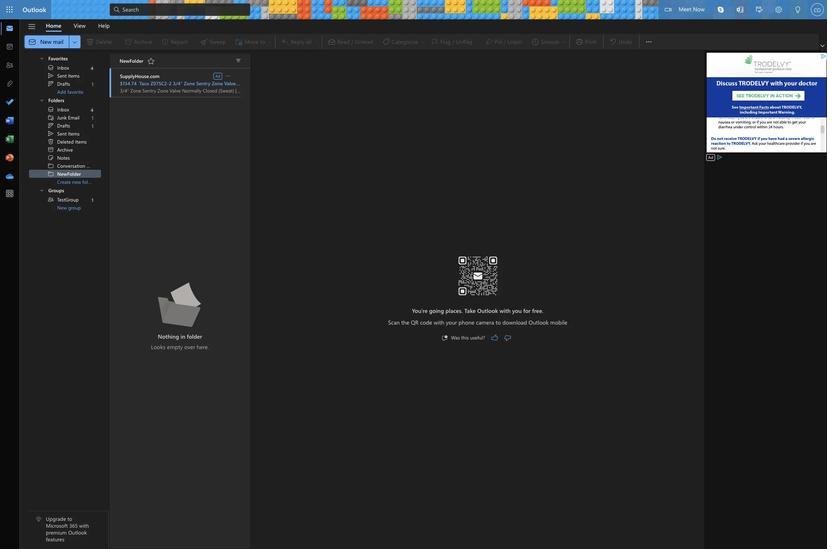Task type: describe. For each thing, give the bounding box(es) containing it.
new inside ' new mail'
[[40, 38, 52, 45]]

help button
[[92, 19, 116, 32]]

going
[[429, 307, 444, 315]]

 for  favorites
[[39, 56, 44, 61]]

365
[[69, 523, 78, 530]]

2 zone from the left
[[212, 80, 223, 87]]

 for  sent items  deleted items  archive  notes  conversation history  newfolder
[[48, 131, 54, 137]]


[[442, 335, 448, 342]]

free.
[[532, 307, 544, 315]]

 for  dropdown button
[[225, 73, 231, 79]]

premium features image
[[36, 517, 41, 523]]

excel image
[[6, 136, 14, 144]]

upgrade to microsoft 365 with premium outlook features
[[46, 516, 89, 544]]

outlook up camera
[[478, 307, 498, 315]]

calendar image
[[6, 43, 14, 51]]

 button
[[750, 0, 770, 21]]

 button
[[69, 35, 80, 48]]


[[505, 335, 511, 341]]

 button
[[24, 20, 40, 33]]

inbox for junk email
[[57, 106, 69, 113]]

empty
[[167, 343, 183, 351]]

 new mail
[[28, 38, 64, 46]]

 for 
[[48, 81, 54, 87]]

useful?
[[470, 335, 485, 341]]

mail
[[53, 38, 64, 45]]

sent for  sent items
[[57, 73, 67, 79]]


[[737, 6, 744, 13]]

tab list containing home
[[40, 19, 116, 32]]

 for  popup button
[[645, 38, 653, 46]]

4 for junk email
[[91, 107, 93, 113]]


[[28, 22, 36, 31]]

closed
[[259, 80, 273, 87]]

tree containing favorites
[[29, 51, 101, 96]]

tree containing 
[[29, 106, 102, 186]]

tags group
[[324, 34, 568, 50]]

 button for folders
[[32, 95, 48, 105]]

 button
[[819, 42, 827, 50]]

sentry
[[196, 80, 211, 87]]

2  from the top
[[48, 171, 54, 177]]

add
[[57, 89, 66, 95]]

groups
[[48, 187, 64, 194]]


[[48, 155, 54, 161]]

 button
[[770, 0, 789, 21]]

drafts for sent items
[[57, 81, 70, 87]]

people image
[[6, 62, 14, 70]]

items for  sent items  deleted items  archive  notes  conversation history  newfolder
[[68, 131, 80, 137]]

outlook down free.
[[529, 319, 549, 327]]

junk
[[57, 114, 67, 121]]

 was this useful?
[[442, 335, 485, 342]]

new group
[[57, 205, 81, 211]]

 testgroup
[[48, 197, 79, 203]]

 for  groups
[[39, 188, 44, 193]]

your
[[446, 319, 457, 327]]

 button
[[489, 332, 501, 345]]

 button
[[731, 0, 750, 21]]


[[113, 6, 121, 14]]

$134.74 taco z075c2-2 3/4" zone sentry zone valve normally closed (sweat) | supplyhouse.com
[[120, 80, 335, 87]]

favorite
[[67, 89, 83, 95]]

create new folder tree item
[[29, 178, 101, 186]]

folders
[[48, 97, 64, 103]]


[[235, 58, 242, 64]]

upgrade
[[46, 516, 66, 523]]

outlook link
[[23, 0, 46, 19]]

group
[[68, 205, 81, 211]]

add favorite tree item
[[29, 88, 101, 96]]

 favorites
[[39, 55, 68, 61]]

 for 
[[48, 122, 54, 129]]

1 for tree item containing 
[[92, 115, 93, 121]]

 for 
[[72, 39, 78, 45]]

sent for  sent items  deleted items  archive  notes  conversation history  newfolder
[[57, 131, 67, 137]]

4 for sent items
[[91, 65, 93, 71]]

groups tree item
[[29, 186, 101, 196]]

1 for third tree item from the top
[[92, 81, 93, 87]]

ad inside message list section
[[215, 73, 220, 79]]

 button
[[233, 55, 244, 66]]

message list section
[[110, 52, 335, 550]]

history
[[87, 163, 102, 169]]

outlook inside upgrade to microsoft 365 with premium outlook features
[[68, 530, 87, 537]]

 heading
[[120, 54, 158, 68]]

tree item containing 
[[29, 154, 101, 162]]


[[48, 147, 54, 153]]

Search for email, meetings, files and more. field
[[122, 5, 246, 13]]

now
[[693, 5, 705, 13]]

 sent items
[[48, 73, 80, 79]]

 button
[[789, 0, 808, 21]]

items for  sent items
[[68, 73, 80, 79]]

2 horizontal spatial with
[[500, 307, 511, 315]]

microsoft
[[46, 523, 68, 530]]

notes
[[57, 155, 70, 161]]

more apps image
[[6, 190, 14, 198]]

was
[[451, 335, 460, 341]]

 sent items  deleted items  archive  notes  conversation history  newfolder
[[48, 131, 102, 177]]

over
[[184, 343, 195, 351]]

nothing
[[158, 333, 179, 341]]

tree item containing 
[[29, 138, 101, 146]]


[[48, 139, 54, 145]]

 button
[[641, 34, 657, 50]]

you're going places. take outlook with you for free. scan the qr code with your phone camera to download outlook mobile
[[388, 307, 568, 327]]

folder for new
[[82, 179, 95, 185]]

in
[[181, 333, 185, 341]]

12 tree item from the top
[[29, 170, 101, 178]]

2 vertical spatial items
[[75, 139, 87, 145]]

testgroup
[[57, 197, 79, 203]]

z075c2-
[[151, 80, 169, 87]]

this
[[462, 335, 469, 341]]

11 tree item from the top
[[29, 162, 102, 170]]

new group tree item
[[29, 204, 101, 212]]

normally
[[237, 80, 257, 87]]


[[665, 6, 672, 13]]

7 tree item from the top
[[29, 130, 101, 138]]

 inbox for sent items
[[48, 64, 69, 71]]


[[776, 6, 782, 13]]

1 for tree item containing 
[[92, 197, 93, 203]]

the
[[402, 319, 410, 327]]

valve
[[224, 80, 236, 87]]

1 zone from the left
[[184, 80, 195, 87]]


[[795, 6, 802, 13]]

create
[[57, 179, 71, 185]]

1 horizontal spatial with
[[434, 319, 445, 327]]

to inside upgrade to microsoft 365 with premium outlook features
[[67, 516, 72, 523]]



Task type: vqa. For each thing, say whether or not it's contained in the screenshot.
Reading Pane 'main content'
no



Task type: locate. For each thing, give the bounding box(es) containing it.
tree item up create
[[29, 170, 101, 178]]

take
[[465, 307, 476, 315]]

0 horizontal spatial to
[[67, 516, 72, 523]]


[[48, 73, 54, 79], [48, 131, 54, 137]]

with down going
[[434, 319, 445, 327]]

0 vertical spatial 
[[645, 38, 653, 46]]

1 horizontal spatial to
[[496, 319, 501, 327]]

2  from the top
[[48, 122, 54, 129]]

mobile
[[551, 319, 568, 327]]

 left favorites
[[39, 56, 44, 61]]

sent inside  sent items  deleted items  archive  notes  conversation history  newfolder
[[57, 131, 67, 137]]

0 horizontal spatial new
[[40, 38, 52, 45]]

 inbox up junk
[[48, 106, 69, 113]]

tree item down archive
[[29, 154, 101, 162]]

1 horizontal spatial 
[[645, 38, 653, 46]]

newfolder inside  sent items  deleted items  archive  notes  conversation history  newfolder
[[57, 171, 81, 177]]

 button for groups
[[32, 186, 48, 195]]

outlook right premium
[[68, 530, 87, 537]]

3 tree item from the top
[[29, 80, 101, 88]]

application containing outlook
[[0, 0, 828, 550]]

4 down the favorites tree item
[[91, 65, 93, 71]]

0 horizontal spatial zone
[[184, 80, 195, 87]]

zone right 3/4"
[[184, 80, 195, 87]]

 right mail
[[72, 39, 78, 45]]

you
[[512, 307, 522, 315]]

looks
[[151, 343, 166, 351]]

tree item containing 
[[29, 196, 101, 204]]

2 1 from the top
[[92, 115, 93, 121]]

1 down create new folder
[[92, 197, 93, 203]]

1 vertical spatial 
[[48, 106, 54, 113]]

 inside  folders
[[39, 98, 44, 103]]

home button
[[40, 19, 67, 32]]

sent up deleted
[[57, 131, 67, 137]]

 inside popup button
[[645, 38, 653, 46]]

2  from the top
[[48, 106, 54, 113]]

with right 365
[[79, 523, 89, 530]]

1 vertical spatial 
[[48, 171, 54, 177]]

help
[[98, 22, 110, 29]]

0 vertical spatial sent
[[57, 73, 67, 79]]

places.
[[446, 307, 463, 315]]

1 horizontal spatial ad
[[709, 155, 714, 160]]

1 up add favorite 'tree item'
[[92, 81, 93, 87]]

 left groups at the left top
[[39, 188, 44, 193]]

was this useful? element
[[451, 335, 489, 341]]

conversation
[[57, 163, 85, 169]]

to do image
[[6, 99, 14, 107]]


[[147, 57, 155, 65]]

1 1 from the top
[[92, 81, 93, 87]]

tree item up  junk email
[[29, 106, 101, 114]]

0 vertical spatial  inbox
[[48, 64, 69, 71]]

 for  sent items
[[48, 73, 54, 79]]

with inside upgrade to microsoft 365 with premium outlook features
[[79, 523, 89, 530]]

 drafts for add favorite
[[48, 81, 70, 87]]

folder for in
[[187, 333, 202, 341]]

tree item containing 
[[29, 114, 101, 122]]

 for 
[[48, 64, 54, 71]]

1 vertical spatial drafts
[[57, 122, 70, 129]]

2 vertical spatial  button
[[32, 186, 48, 195]]

 button
[[501, 332, 514, 345]]

items right deleted
[[75, 139, 87, 145]]

 inside dropdown button
[[72, 39, 78, 45]]

1 drafts from the top
[[57, 81, 70, 87]]

 drafts up add
[[48, 81, 70, 87]]

camera
[[476, 319, 494, 327]]

3 1 from the top
[[92, 123, 93, 129]]

mail image
[[6, 25, 14, 33]]

1 vertical spatial tree
[[29, 106, 102, 186]]

 search field
[[110, 0, 251, 18]]

add favorite
[[57, 89, 83, 95]]

tree item up deleted
[[29, 130, 101, 138]]

newfolder inside newfolder 
[[120, 58, 143, 64]]

1 for eighth tree item from the bottom
[[92, 123, 93, 129]]

create new folder
[[57, 179, 95, 185]]

1 horizontal spatial zone
[[212, 80, 223, 87]]

tree item containing 
[[29, 146, 101, 154]]

0 vertical spatial 
[[48, 163, 54, 169]]

1  drafts from the top
[[48, 81, 70, 87]]

to
[[496, 319, 501, 327], [67, 516, 72, 523]]

items inside tree item
[[68, 73, 80, 79]]

 drafts down junk
[[48, 122, 70, 129]]

0 vertical spatial new
[[40, 38, 52, 45]]

1 up  sent items  deleted items  archive  notes  conversation history  newfolder
[[92, 123, 93, 129]]


[[48, 64, 54, 71], [48, 106, 54, 113]]

 inbox down favorites
[[48, 64, 69, 71]]

supplyhouse.com
[[120, 73, 160, 79]]

new
[[72, 179, 81, 185]]

outlook banner
[[0, 0, 828, 21]]

1 vertical spatial to
[[67, 516, 72, 523]]

0 vertical spatial to
[[496, 319, 501, 327]]

 button inside groups tree item
[[32, 186, 48, 195]]

1 vertical spatial sent
[[57, 131, 67, 137]]

drafts for junk email
[[57, 122, 70, 129]]

view
[[74, 22, 86, 29]]

(sweat)
[[275, 80, 291, 87]]

nothing in folder looks empty over here.
[[151, 333, 209, 351]]

1  inbox from the top
[[48, 64, 69, 71]]

tree item up  sent items
[[29, 64, 101, 72]]

1 vertical spatial inbox
[[57, 106, 69, 113]]

2 drafts from the top
[[57, 122, 70, 129]]

meet now
[[679, 5, 705, 13]]

1  from the top
[[48, 73, 54, 79]]

taco
[[139, 80, 149, 87]]

 junk email
[[48, 114, 80, 121]]

1  from the top
[[48, 81, 54, 87]]

 button
[[145, 55, 158, 68]]

to right 'upgrade'
[[67, 516, 72, 523]]

 for  folders
[[39, 98, 44, 103]]

1  from the top
[[48, 64, 54, 71]]

2  from the top
[[48, 131, 54, 137]]

favorites
[[48, 55, 68, 61]]

inbox up  sent items
[[57, 64, 69, 71]]

 button left folders
[[32, 95, 48, 105]]

1 vertical spatial  button
[[32, 95, 48, 105]]

1 tree from the top
[[29, 51, 101, 96]]

with left you
[[500, 307, 511, 315]]

2 tree item from the top
[[29, 72, 101, 80]]

1 vertical spatial 
[[48, 131, 54, 137]]

0 vertical spatial  drafts
[[48, 81, 70, 87]]

4 down folders tree item
[[91, 107, 93, 113]]

4 1 from the top
[[92, 197, 93, 203]]

here.
[[197, 343, 209, 351]]

tree item down  junk email
[[29, 122, 101, 130]]

set your advertising preferences image
[[717, 154, 723, 161]]

tree item up archive
[[29, 138, 101, 146]]

tree
[[29, 51, 101, 96], [29, 106, 102, 186]]

folders tree item
[[29, 95, 101, 106]]

archive
[[57, 147, 73, 153]]

tree item down deleted
[[29, 146, 101, 154]]

2 vertical spatial with
[[79, 523, 89, 530]]

you're
[[412, 307, 428, 315]]


[[821, 44, 825, 48]]

to inside you're going places. take outlook with you for free. scan the qr code with your phone camera to download outlook mobile
[[496, 319, 501, 327]]

tree item down  sent items
[[29, 80, 101, 88]]

 down  favorites
[[48, 64, 54, 71]]

0 vertical spatial inbox
[[57, 64, 69, 71]]

 for 
[[48, 106, 54, 113]]

left-rail-appbar navigation
[[2, 19, 18, 186]]

4
[[91, 65, 93, 71], [91, 107, 93, 113]]

0 vertical spatial 4
[[91, 65, 93, 71]]

meet
[[679, 5, 692, 13]]

tree item up add favorite 'tree item'
[[29, 72, 101, 80]]

0 vertical spatial tree
[[29, 51, 101, 96]]

folder up over
[[187, 333, 202, 341]]

1 horizontal spatial newfolder
[[120, 58, 143, 64]]

items up deleted
[[68, 131, 80, 137]]

1 horizontal spatial new
[[57, 205, 67, 211]]

 folders
[[39, 97, 64, 103]]

 button down ' new mail'
[[32, 54, 48, 63]]

0 horizontal spatial ad
[[215, 73, 220, 79]]

3/4"
[[173, 80, 183, 87]]

zone left valve
[[212, 80, 223, 87]]

0 horizontal spatial with
[[79, 523, 89, 530]]

newfolder
[[120, 58, 143, 64], [57, 171, 81, 177]]

qr
[[411, 319, 419, 327]]

 button up 
[[32, 186, 48, 195]]

4 tree item from the top
[[29, 106, 101, 114]]

0 vertical spatial 
[[48, 64, 54, 71]]

2  inbox from the top
[[48, 106, 69, 113]]

for
[[524, 307, 531, 315]]

items
[[68, 73, 80, 79], [68, 131, 80, 137], [75, 139, 87, 145]]

0 vertical spatial folder
[[82, 179, 95, 185]]

new left mail
[[40, 38, 52, 45]]

premium
[[46, 530, 67, 537]]

0 horizontal spatial newfolder
[[57, 171, 81, 177]]

1 right "email"
[[92, 115, 93, 121]]

1 vertical spatial with
[[434, 319, 445, 327]]

 inside tree item
[[48, 73, 54, 79]]

1 vertical spatial folder
[[187, 333, 202, 341]]

5 tree item from the top
[[29, 114, 101, 122]]

1 vertical spatial new
[[57, 205, 67, 211]]

features
[[46, 537, 64, 544]]

2
[[169, 80, 172, 87]]

tree item
[[29, 64, 101, 72], [29, 72, 101, 80], [29, 80, 101, 88], [29, 106, 101, 114], [29, 114, 101, 122], [29, 122, 101, 130], [29, 130, 101, 138], [29, 138, 101, 146], [29, 146, 101, 154], [29, 154, 101, 162], [29, 162, 102, 170], [29, 170, 101, 178], [29, 196, 101, 204]]

word image
[[6, 117, 14, 125]]

outlook up 
[[23, 5, 46, 14]]

inbox up  junk email
[[57, 106, 69, 113]]

1 vertical spatial ad
[[709, 155, 714, 160]]

view button
[[68, 19, 92, 32]]

drafts down  junk email
[[57, 122, 70, 129]]

items up the favorite
[[68, 73, 80, 79]]


[[718, 6, 724, 13]]

1 tree item from the top
[[29, 64, 101, 72]]

2 tree from the top
[[29, 106, 102, 186]]

1  button from the top
[[32, 54, 48, 63]]

 inside  favorites
[[39, 56, 44, 61]]

8 tree item from the top
[[29, 138, 101, 146]]

 down  sent items
[[48, 81, 54, 87]]

 inside  groups
[[39, 188, 44, 193]]

1 horizontal spatial folder
[[187, 333, 202, 341]]

0 vertical spatial 
[[48, 73, 54, 79]]

 inside  sent items  deleted items  archive  notes  conversation history  newfolder
[[48, 131, 54, 137]]

1 vertical spatial  drafts
[[48, 122, 70, 129]]

ad
[[215, 73, 220, 79], [709, 155, 714, 160]]


[[492, 335, 498, 341]]

folder inside tree item
[[82, 179, 95, 185]]

application
[[0, 0, 828, 550]]

1 vertical spatial 4
[[91, 107, 93, 113]]

 left folders
[[39, 98, 44, 103]]

 groups
[[39, 187, 64, 194]]

code
[[420, 319, 432, 327]]

scan
[[388, 319, 400, 327]]

folder inside nothing in folder looks empty over here.
[[187, 333, 202, 341]]

 inside dropdown button
[[225, 73, 231, 79]]

 drafts
[[48, 81, 70, 87], [48, 122, 70, 129]]

2 inbox from the top
[[57, 106, 69, 113]]

onedrive image
[[6, 173, 14, 181]]

favorites tree item
[[29, 54, 101, 64]]

sent up add
[[57, 73, 67, 79]]

email
[[68, 114, 80, 121]]

 inbox for junk email
[[48, 106, 69, 113]]

 button for favorites
[[32, 54, 48, 63]]

home
[[46, 22, 61, 29]]

co image
[[811, 3, 824, 16]]

0 vertical spatial 
[[48, 81, 54, 87]]

9 tree item from the top
[[29, 146, 101, 154]]

 button
[[711, 0, 731, 19]]

0 vertical spatial drafts
[[57, 81, 70, 87]]

 button inside folders tree item
[[32, 95, 48, 105]]

1 vertical spatial  inbox
[[48, 106, 69, 113]]

tree item down notes
[[29, 162, 102, 170]]

files image
[[6, 80, 14, 88]]

6 tree item from the top
[[29, 122, 101, 130]]

1 sent from the top
[[57, 73, 67, 79]]

2  drafts from the top
[[48, 122, 70, 129]]

 up ''
[[48, 106, 54, 113]]

1 vertical spatial 
[[48, 122, 54, 129]]

0 vertical spatial with
[[500, 307, 511, 315]]


[[48, 114, 54, 121]]

1
[[92, 81, 93, 87], [92, 115, 93, 121], [92, 123, 93, 129], [92, 197, 93, 203]]

supplyhouse.com
[[295, 80, 335, 87]]

0 horizontal spatial folder
[[82, 179, 95, 185]]

outlook inside banner
[[23, 5, 46, 14]]

sent inside tree item
[[57, 73, 67, 79]]

outlook
[[23, 5, 46, 14], [478, 307, 498, 315], [529, 319, 549, 327], [68, 530, 87, 537]]

tree item down folders tree item
[[29, 114, 101, 122]]

1 vertical spatial 
[[225, 73, 231, 79]]

inbox for sent items
[[57, 64, 69, 71]]

 down ''
[[48, 122, 54, 129]]

|
[[292, 80, 294, 87]]

newfolder up supplyhouse.com
[[120, 58, 143, 64]]

0 vertical spatial newfolder
[[120, 58, 143, 64]]

 button inside the favorites tree item
[[32, 54, 48, 63]]

folder
[[82, 179, 95, 185], [187, 333, 202, 341]]

drafts
[[57, 81, 70, 87], [57, 122, 70, 129]]

 button
[[32, 54, 48, 63], [32, 95, 48, 105], [32, 186, 48, 195]]

newfolder 
[[120, 57, 155, 65]]

0 vertical spatial  button
[[32, 54, 48, 63]]

drafts down  sent items
[[57, 81, 70, 87]]


[[757, 6, 763, 13]]

 up 
[[48, 131, 54, 137]]

1 4 from the top
[[91, 65, 93, 71]]

1 inbox from the top
[[57, 64, 69, 71]]

2 4 from the top
[[91, 107, 93, 113]]

1 vertical spatial newfolder
[[57, 171, 81, 177]]

tab list
[[40, 19, 116, 32]]

new inside "tree item"
[[57, 205, 67, 211]]

inbox
[[57, 64, 69, 71], [57, 106, 69, 113]]

 drafts for sent items
[[48, 122, 70, 129]]

to right camera
[[496, 319, 501, 327]]


[[28, 38, 36, 46]]

ad left set your advertising preferences 'icon'
[[709, 155, 714, 160]]

 down  favorites
[[48, 73, 54, 79]]

3  button from the top
[[32, 186, 48, 195]]

ad left  dropdown button
[[215, 73, 220, 79]]

10 tree item from the top
[[29, 154, 101, 162]]

tree item up new group
[[29, 196, 101, 204]]

deleted
[[57, 139, 74, 145]]


[[72, 39, 78, 45], [39, 56, 44, 61], [39, 98, 44, 103], [39, 188, 44, 193]]


[[48, 197, 54, 203]]

2  button from the top
[[32, 95, 48, 105]]

newfolder down conversation
[[57, 171, 81, 177]]

0 vertical spatial ad
[[215, 73, 220, 79]]

1  from the top
[[48, 163, 54, 169]]

13 tree item from the top
[[29, 196, 101, 204]]

folder right new
[[82, 179, 95, 185]]

 button
[[224, 72, 232, 80]]

powerpoint image
[[6, 154, 14, 162]]

0 horizontal spatial 
[[225, 73, 231, 79]]

0 vertical spatial items
[[68, 73, 80, 79]]

new down  testgroup on the left top
[[57, 205, 67, 211]]

move & delete group
[[25, 34, 274, 50]]

2 sent from the top
[[57, 131, 67, 137]]

1 vertical spatial items
[[68, 131, 80, 137]]



